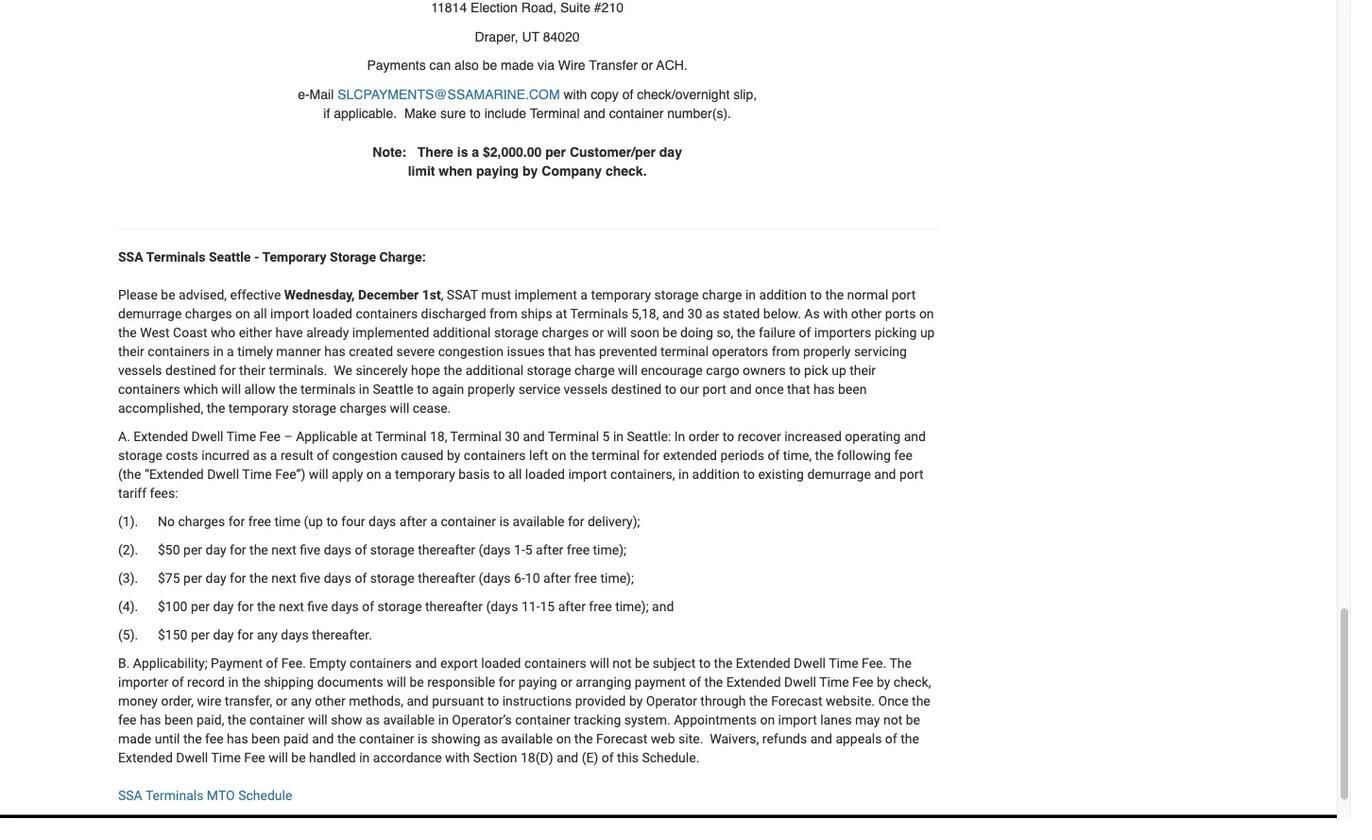 Task type: vqa. For each thing, say whether or not it's contained in the screenshot.
bottom including
no



Task type: describe. For each thing, give the bounding box(es) containing it.
a left result
[[270, 448, 277, 464]]

temporary
[[262, 250, 327, 265]]

coast
[[173, 325, 208, 341]]

per for (4).      $100 per day for the next five days of storage thereafter (days 11-15 after free time); and
[[191, 600, 210, 615]]

ssa terminals mto schedule link
[[118, 789, 292, 804]]

dwell up website. at the right bottom of page
[[794, 656, 826, 672]]

paying inside b. applicability; payment of fee. empty containers and export loaded containers will not be subject to the extended dwell time fee. the importer of record in the shipping documents will be responsible for paying or arranging payment of the extended dwell time fee by check, money order, wire transfer, or any other methods, and pursuant to instructions provided by operator through the forecast website. once the fee has been paid, the container will show as available in operator's container tracking system. appointments on import lanes may not be made until the fee has been paid and the container is showing as available on the forecast web site.  waivers, refunds and appeals of the extended dwell time fee will be handled in accordance with section 18(d) and (e) of this schedule.
[[519, 675, 558, 691]]

wednesday,
[[284, 288, 355, 303]]

30 inside a. extended dwell time fee – applicable at terminal 18, terminal 30 and terminal 5 in seattle: in order to recover increased operating and storage costs incurred as a result of congestion caused by containers left on the terminal for extended periods of time, the following fee (the "extended dwell time fee") will apply on a temporary basis to all loaded import containers, in addition to existing demurrage and port tariff fees:
[[505, 429, 520, 445]]

after for 11-
[[558, 600, 586, 615]]

(2).      $50 per day for the next five days of storage thereafter (days 1-5 after free time);
[[118, 543, 627, 559]]

0 horizontal spatial charge
[[575, 363, 615, 379]]

charge:
[[380, 250, 426, 265]]

be right also
[[483, 58, 498, 73]]

of down (2).      $50 per day for the next five days of storage thereafter (days 1-5 after free time);
[[355, 571, 367, 587]]

prevented
[[599, 344, 658, 360]]

containers down the coast
[[148, 344, 210, 360]]

11-
[[522, 600, 540, 615]]

order
[[689, 429, 720, 445]]

failure
[[759, 325, 796, 341]]

at inside a. extended dwell time fee – applicable at terminal 18, terminal 30 and terminal 5 in seattle: in order to recover increased operating and storage costs incurred as a result of congestion caused by containers left on the terminal for extended periods of time, the following fee (the "extended dwell time fee") will apply on a temporary basis to all loaded import containers, in addition to existing demurrage and port tariff fees:
[[361, 429, 373, 445]]

in down sincerely
[[359, 382, 370, 398]]

provided
[[575, 694, 626, 710]]

paid
[[284, 732, 309, 748]]

2 horizontal spatial temporary
[[591, 288, 651, 303]]

will up arranging at the bottom left of the page
[[590, 656, 610, 672]]

tracking
[[574, 713, 621, 729]]

can
[[430, 58, 451, 73]]

storage inside a. extended dwell time fee – applicable at terminal 18, terminal 30 and terminal 5 in seattle: in order to recover increased operating and storage costs incurred as a result of congestion caused by containers left on the terminal for extended periods of time, the following fee (the "extended dwell time fee") will apply on a temporary basis to all loaded import containers, in addition to existing demurrage and port tariff fees:
[[118, 448, 163, 464]]

on up either
[[235, 307, 250, 322]]

to right subject
[[699, 656, 711, 672]]

has down transfer,
[[227, 732, 248, 748]]

terminal up left
[[548, 429, 600, 445]]

terminals inside , ssat must implement a temporary storage charge in addition to the normal port demurrage charges on all import loaded containers discharged from ships at terminals 5,18, and 30 as stated below. as with other ports on the west coast who either have already implemented additional storage charges or will soon be doing so, the failure of importers picking up their containers in a timely manner has created severe congestion issues that has prevented terminal operators from properly servicing vessels destined for their terminals.  we sincerely hope the additional storage charge will encourage cargo owners to pick up their containers which will allow the terminals in seattle to again properly service vessels destined to our port and once that has been accomplished, the temporary storage charges will cease.
[[571, 307, 629, 322]]

in left seattle:
[[614, 429, 624, 445]]

2 vertical spatial been
[[252, 732, 280, 748]]

terminal right "18,"
[[451, 429, 502, 445]]

shipping
[[264, 675, 314, 691]]

0 horizontal spatial their
[[118, 344, 144, 360]]

incurred
[[202, 448, 250, 464]]

and left export
[[415, 656, 437, 672]]

a right "implement"
[[581, 288, 588, 303]]

(5).      $150 per day for any days thereafter.
[[118, 628, 372, 644]]

1 vertical spatial fee
[[118, 713, 137, 729]]

cease.
[[413, 401, 451, 417]]

issues
[[507, 344, 545, 360]]

slcpayments@ssamarine.com link
[[338, 87, 560, 102]]

refunds
[[763, 732, 808, 748]]

1 vertical spatial additional
[[466, 363, 524, 379]]

2 fee. from the left
[[862, 656, 887, 672]]

of down four
[[355, 543, 367, 559]]

five for $100
[[307, 600, 328, 615]]

other inside b. applicability; payment of fee. empty containers and export loaded containers will not be subject to the extended dwell time fee. the importer of record in the shipping documents will be responsible for paying or arranging payment of the extended dwell time fee by check, money order, wire transfer, or any other methods, and pursuant to instructions provided by operator through the forecast website. once the fee has been paid, the container will show as available in operator's container tracking system. appointments on import lanes may not be made until the fee has been paid and the container is showing as available on the forecast web site.  waivers, refunds and appeals of the extended dwell time fee will be handled in accordance with section 18(d) and (e) of this schedule.
[[315, 694, 346, 710]]

other inside , ssat must implement a temporary storage charge in addition to the normal port demurrage charges on all import loaded containers discharged from ships at terminals 5,18, and 30 as stated below. as with other ports on the west coast who either have already implemented additional storage charges or will soon be doing so, the failure of importers picking up their containers in a timely manner has created severe congestion issues that has prevented terminal operators from properly servicing vessels destined for their terminals.  we sincerely hope the additional storage charge will encourage cargo owners to pick up their containers which will allow the terminals in seattle to again properly service vessels destined to our port and once that has been accomplished, the temporary storage charges will cease.
[[852, 307, 882, 322]]

to right (up
[[327, 515, 338, 530]]

a down caused
[[431, 515, 438, 530]]

and right 5,18,
[[663, 307, 685, 322]]

in up stated
[[746, 288, 756, 303]]

2 horizontal spatial is
[[500, 515, 510, 530]]

allow
[[244, 382, 276, 398]]

after for 6-
[[544, 571, 571, 587]]

1 vertical spatial fee
[[853, 675, 874, 691]]

on right left
[[552, 448, 567, 464]]

(the
[[118, 467, 141, 483]]

,
[[441, 288, 444, 303]]

1 vertical spatial port
[[703, 382, 727, 398]]

0 vertical spatial additional
[[433, 325, 491, 341]]

when
[[439, 164, 473, 179]]

advised,
[[179, 288, 227, 303]]

1 horizontal spatial properly
[[804, 344, 851, 360]]

e-
[[298, 87, 310, 102]]

0 vertical spatial destined
[[165, 363, 216, 379]]

costs
[[166, 448, 198, 464]]

again
[[432, 382, 465, 398]]

election
[[471, 0, 518, 15]]

$2,000.00
[[483, 144, 542, 160]]

time
[[275, 515, 301, 530]]

0 horizontal spatial temporary
[[229, 401, 289, 417]]

dwell down the until
[[176, 751, 208, 767]]

applicability;
[[133, 656, 208, 672]]

has down money
[[140, 713, 161, 729]]

of up "existing"
[[768, 448, 780, 464]]

to up periods
[[723, 429, 735, 445]]

(days for 1-
[[479, 543, 511, 559]]

terminals for ssa terminals seattle - temporary storage charge:
[[146, 250, 206, 265]]

and left pursuant on the left
[[407, 694, 429, 710]]

terminals for ssa terminals mto schedule
[[146, 789, 204, 804]]

–
[[284, 429, 293, 445]]

dwell down incurred
[[207, 467, 239, 483]]

container up the 'accordance'
[[359, 732, 415, 748]]

days right four
[[369, 515, 396, 530]]

recover
[[738, 429, 782, 445]]

free for (3).      $75 per day for the next five days of storage thereafter (days 6-10 after free time);
[[574, 571, 597, 587]]

b.
[[118, 656, 130, 672]]

free left 'time'
[[248, 515, 271, 530]]

by up once
[[877, 675, 891, 691]]

(e)
[[582, 751, 599, 767]]

container up 'paid'
[[250, 713, 305, 729]]

may
[[856, 713, 881, 729]]

thereafter for 6-
[[418, 571, 476, 587]]

five for $50
[[300, 543, 321, 559]]

0 vertical spatial available
[[513, 515, 565, 530]]

five for $75
[[300, 571, 321, 587]]

0 horizontal spatial seattle
[[209, 250, 251, 265]]

be down 'paid'
[[292, 751, 306, 767]]

11814 election road, suite #210
[[431, 0, 624, 15]]

of down subject
[[689, 675, 702, 691]]

by up system.
[[630, 694, 643, 710]]

addition inside , ssat must implement a temporary storage charge in addition to the normal port demurrage charges on all import loaded containers discharged from ships at terminals 5,18, and 30 as stated below. as with other ports on the west coast who either have already implemented additional storage charges or will soon be doing so, the failure of importers picking up their containers in a timely manner has created severe congestion issues that has prevented terminal operators from properly servicing vessels destined for their terminals.  we sincerely hope the additional storage charge will encourage cargo owners to pick up their containers which will allow the terminals in seattle to again properly service vessels destined to our port and once that has been accomplished, the temporary storage charges will cease.
[[760, 288, 807, 303]]

accordance
[[373, 751, 442, 767]]

of right appeals
[[886, 732, 898, 748]]

and inside e-mail slcpayments@ssamarine.com with copy of check/overnight slip, if applicable.  make sure to include terminal and container number(s).
[[584, 106, 606, 121]]

be down once
[[906, 713, 921, 729]]

1-
[[514, 543, 525, 559]]

be right please
[[161, 288, 176, 303]]

to down periods
[[744, 467, 755, 483]]

order,
[[161, 694, 194, 710]]

to down the hope
[[417, 382, 429, 398]]

(days for 11-
[[486, 600, 519, 615]]

suite
[[561, 0, 591, 15]]

after for 1-
[[536, 543, 564, 559]]

company
[[542, 164, 602, 179]]

loaded inside , ssat must implement a temporary storage charge in addition to the normal port demurrage charges on all import loaded containers discharged from ships at terminals 5,18, and 30 as stated below. as with other ports on the west coast who either have already implemented additional storage charges or will soon be doing so, the failure of importers picking up their containers in a timely manner has created severe congestion issues that has prevented terminal operators from properly servicing vessels destined for their terminals.  we sincerely hope the additional storage charge will encourage cargo owners to pick up their containers which will allow the terminals in seattle to again properly service vessels destined to our port and once that has been accomplished, the temporary storage charges will cease.
[[313, 307, 353, 322]]

lanes
[[821, 713, 852, 729]]

appeals
[[836, 732, 882, 748]]

a down who
[[227, 344, 234, 360]]

ut
[[522, 29, 540, 44]]

will up prevented
[[608, 325, 627, 341]]

at inside , ssat must implement a temporary storage charge in addition to the normal port demurrage charges on all import loaded containers discharged from ships at terminals 5,18, and 30 as stated below. as with other ports on the west coast who either have already implemented additional storage charges or will soon be doing so, the failure of importers picking up their containers in a timely manner has created severe congestion issues that has prevented terminal operators from properly servicing vessels destined for their terminals.  we sincerely hope the additional storage charge will encourage cargo owners to pick up their containers which will allow the terminals in seattle to again properly service vessels destined to our port and once that has been accomplished, the temporary storage charges will cease.
[[556, 307, 567, 322]]

or down shipping
[[276, 694, 288, 710]]

storage up service
[[527, 363, 572, 379]]

days for 1-
[[324, 543, 352, 559]]

in right handled
[[359, 751, 370, 767]]

0 horizontal spatial properly
[[468, 382, 515, 398]]

0 horizontal spatial any
[[257, 628, 278, 644]]

soon
[[631, 325, 660, 341]]

is inside note:   there is a $2,000.00 per customer/per day limit when paying by company check.
[[457, 144, 468, 160]]

servicing
[[855, 344, 907, 360]]

storage down (1).      no charges for free time (up to four days after a container is available for delivery); at the bottom left
[[370, 543, 415, 559]]

has down already
[[325, 344, 346, 360]]

0 vertical spatial vessels
[[118, 363, 162, 379]]

transfer
[[589, 58, 638, 73]]

result
[[281, 448, 314, 464]]

of right (e)
[[602, 751, 614, 767]]

container inside e-mail slcpayments@ssamarine.com with copy of check/overnight slip, if applicable.  make sure to include terminal and container number(s).
[[610, 106, 664, 121]]

or up instructions
[[561, 675, 573, 691]]

1 horizontal spatial forecast
[[772, 694, 823, 710]]

paying inside note:   there is a $2,000.00 per customer/per day limit when paying by company check.
[[477, 164, 519, 179]]

storage down terminals at left top
[[292, 401, 336, 417]]

per for (3).      $75 per day for the next five days of storage thereafter (days 6-10 after free time);
[[183, 571, 202, 587]]

to inside e-mail slcpayments@ssamarine.com with copy of check/overnight slip, if applicable.  make sure to include terminal and container number(s).
[[470, 106, 481, 121]]

0 vertical spatial port
[[892, 288, 916, 303]]

picking
[[875, 325, 917, 341]]

84020
[[543, 29, 580, 44]]

0 vertical spatial made
[[501, 58, 534, 73]]

is inside b. applicability; payment of fee. empty containers and export loaded containers will not be subject to the extended dwell time fee. the importer of record in the shipping documents will be responsible for paying or arranging payment of the extended dwell time fee by check, money order, wire transfer, or any other methods, and pursuant to instructions provided by operator through the forecast website. once the fee has been paid, the container will show as available in operator's container tracking system. appointments on import lanes may not be made until the fee has been paid and the container is showing as available on the forecast web site.  waivers, refunds and appeals of the extended dwell time fee will be handled in accordance with section 18(d) and (e) of this schedule.
[[418, 732, 428, 748]]

or left ach.
[[642, 58, 653, 73]]

and up subject
[[652, 600, 674, 615]]

ssa for ssa terminals mto schedule
[[118, 789, 143, 804]]

container down instructions
[[516, 713, 571, 729]]

in up showing
[[438, 713, 449, 729]]

after up (2).      $50 per day for the next five days of storage thereafter (days 1-5 after free time);
[[400, 515, 427, 530]]

congestion inside , ssat must implement a temporary storage charge in addition to the normal port demurrage charges on all import loaded containers discharged from ships at terminals 5,18, and 30 as stated below. as with other ports on the west coast who either have already implemented additional storage charges or will soon be doing so, the failure of importers picking up their containers in a timely manner has created severe congestion issues that has prevented terminal operators from properly servicing vessels destined for their terminals.  we sincerely hope the additional storage charge will encourage cargo owners to pick up their containers which will allow the terminals in seattle to again properly service vessels destined to our port and once that has been accomplished, the temporary storage charges will cease.
[[438, 344, 504, 360]]

and right operating
[[904, 429, 926, 445]]

has down pick
[[814, 382, 835, 398]]

0 horizontal spatial forecast
[[597, 732, 648, 748]]

days for 11-
[[331, 600, 359, 615]]

a.
[[118, 429, 130, 445]]

pick
[[805, 363, 829, 379]]

instructions
[[503, 694, 572, 710]]

as up section on the bottom of page
[[484, 732, 498, 748]]

1 horizontal spatial not
[[884, 713, 903, 729]]

1 horizontal spatial fee
[[205, 732, 224, 748]]

make
[[405, 106, 437, 121]]

2 vertical spatial fee
[[244, 751, 265, 767]]

containers inside a. extended dwell time fee – applicable at terminal 18, terminal 30 and terminal 5 in seattle: in order to recover increased operating and storage costs incurred as a result of congestion caused by containers left on the terminal for extended periods of time, the following fee (the "extended dwell time fee") will apply on a temporary basis to all loaded import containers, in addition to existing demurrage and port tariff fees:
[[464, 448, 526, 464]]

on up refunds
[[761, 713, 775, 729]]

paid,
[[197, 713, 224, 729]]

containers up instructions
[[525, 656, 587, 672]]

road,
[[522, 0, 557, 15]]

must
[[481, 288, 512, 303]]

already
[[307, 325, 349, 341]]

container down basis
[[441, 515, 496, 530]]

will inside a. extended dwell time fee – applicable at terminal 18, terminal 30 and terminal 5 in seattle: in order to recover increased operating and storage costs incurred as a result of congestion caused by containers left on the terminal for extended periods of time, the following fee (the "extended dwell time fee") will apply on a temporary basis to all loaded import containers, in addition to existing demurrage and port tariff fees:
[[309, 467, 329, 483]]

so,
[[717, 325, 734, 341]]

be up payment
[[635, 656, 650, 672]]

(1).      no charges for free time (up to four days after a container is available for delivery);
[[118, 515, 641, 530]]

dwell up refunds
[[785, 675, 817, 691]]

limit
[[408, 164, 435, 179]]

1 horizontal spatial their
[[239, 363, 266, 379]]

terminal inside e-mail slcpayments@ssamarine.com with copy of check/overnight slip, if applicable.  make sure to include terminal and container number(s).
[[530, 106, 580, 121]]

transfer,
[[225, 694, 272, 710]]

of up order,
[[172, 675, 184, 691]]

2 horizontal spatial their
[[850, 363, 876, 379]]

in down extended
[[679, 467, 689, 483]]

operator's
[[452, 713, 512, 729]]

website.
[[826, 694, 876, 710]]

per for (5).      $150 per day for any days thereafter.
[[191, 628, 210, 644]]

record
[[187, 675, 225, 691]]

delivery);
[[588, 515, 641, 530]]

will left cease.
[[390, 401, 410, 417]]

1 vertical spatial available
[[383, 713, 435, 729]]

and down cargo
[[730, 382, 752, 398]]

containers down december
[[356, 307, 418, 322]]

as down methods,
[[366, 713, 380, 729]]

a inside note:   there is a $2,000.00 per customer/per day limit when paying by company check.
[[472, 144, 479, 160]]

following
[[837, 448, 891, 464]]

effective
[[230, 288, 281, 303]]

importer
[[118, 675, 169, 691]]

please
[[118, 288, 158, 303]]

0 vertical spatial up
[[921, 325, 935, 341]]

containers up documents
[[350, 656, 412, 672]]

5,18,
[[632, 307, 659, 322]]

draper,
[[475, 29, 519, 44]]

charges down advised,
[[185, 307, 232, 322]]

0 horizontal spatial been
[[165, 713, 193, 729]]

wire
[[197, 694, 222, 710]]

all inside , ssat must implement a temporary storage charge in addition to the normal port demurrage charges on all import loaded containers discharged from ships at terminals 5,18, and 30 as stated below. as with other ports on the west coast who either have already implemented additional storage charges or will soon be doing so, the failure of importers picking up their containers in a timely manner has created severe congestion issues that has prevented terminal operators from properly servicing vessels destined for their terminals.  we sincerely hope the additional storage charge will encourage cargo owners to pick up their containers which will allow the terminals in seattle to again properly service vessels destined to our port and once that has been accomplished, the temporary storage charges will cease.
[[254, 307, 267, 322]]

30 inside , ssat must implement a temporary storage charge in addition to the normal port demurrage charges on all import loaded containers discharged from ships at terminals 5,18, and 30 as stated below. as with other ports on the west coast who either have already implemented additional storage charges or will soon be doing so, the failure of importers picking up their containers in a timely manner has created severe congestion issues that has prevented terminal operators from properly servicing vessels destined for their terminals.  we sincerely hope the additional storage charge will encourage cargo owners to pick up their containers which will allow the terminals in seattle to again properly service vessels destined to our port and once that has been accomplished, the temporary storage charges will cease.
[[688, 307, 703, 322]]

0 horizontal spatial that
[[548, 344, 572, 360]]

2 vertical spatial available
[[501, 732, 553, 748]]

next for $75
[[272, 571, 297, 587]]

applicable
[[296, 429, 358, 445]]

fee inside a. extended dwell time fee – applicable at terminal 18, terminal 30 and terminal 5 in seattle: in order to recover increased operating and storage costs incurred as a result of congestion caused by containers left on the terminal for extended periods of time, the following fee (the "extended dwell time fee") will apply on a temporary basis to all loaded import containers, in addition to existing demurrage and port tariff fees:
[[260, 429, 281, 445]]

port inside a. extended dwell time fee – applicable at terminal 18, terminal 30 and terminal 5 in seattle: in order to recover increased operating and storage costs incurred as a result of congestion caused by containers left on the terminal for extended periods of time, the following fee (the "extended dwell time fee") will apply on a temporary basis to all loaded import containers, in addition to existing demurrage and port tariff fees:
[[900, 467, 924, 483]]

on right ports
[[920, 307, 935, 322]]

implement
[[515, 288, 578, 303]]

extended inside a. extended dwell time fee – applicable at terminal 18, terminal 30 and terminal 5 in seattle: in order to recover increased operating and storage costs incurred as a result of congestion caused by containers left on the terminal for extended periods of time, the following fee (the "extended dwell time fee") will apply on a temporary basis to all loaded import containers, in addition to existing demurrage and port tariff fees:
[[134, 429, 188, 445]]

in
[[675, 429, 686, 445]]

schedule
[[238, 789, 292, 804]]

no
[[158, 515, 175, 530]]

1 horizontal spatial destined
[[611, 382, 662, 398]]



Task type: locate. For each thing, give the bounding box(es) containing it.
1 horizontal spatial congestion
[[438, 344, 504, 360]]

will down prevented
[[618, 363, 638, 379]]

(3).      $75 per day for the next five days of storage thereafter (days 6-10 after free time);
[[118, 571, 634, 587]]

2 vertical spatial time);
[[616, 600, 649, 615]]

per for (2).      $50 per day for the next five days of storage thereafter (days 1-5 after free time);
[[183, 543, 202, 559]]

be left responsible
[[410, 675, 424, 691]]

days for 6-
[[324, 571, 352, 587]]

to left pick
[[790, 363, 801, 379]]

any
[[257, 628, 278, 644], [291, 694, 312, 710]]

addition inside a. extended dwell time fee – applicable at terminal 18, terminal 30 and terminal 5 in seattle: in order to recover increased operating and storage costs incurred as a result of congestion caused by containers left on the terminal for extended periods of time, the following fee (the "extended dwell time fee") will apply on a temporary basis to all loaded import containers, in addition to existing demurrage and port tariff fees:
[[693, 467, 740, 483]]

in down who
[[213, 344, 224, 360]]

free for (4).      $100 per day for the next five days of storage thereafter (days 11-15 after free time); and
[[589, 600, 612, 615]]

with inside b. applicability; payment of fee. empty containers and export loaded containers will not be subject to the extended dwell time fee. the importer of record in the shipping documents will be responsible for paying or arranging payment of the extended dwell time fee by check, money order, wire transfer, or any other methods, and pursuant to instructions provided by operator through the forecast website. once the fee has been paid, the container will show as available in operator's container tracking system. appointments on import lanes may not be made until the fee has been paid and the container is showing as available on the forecast web site.  waivers, refunds and appeals of the extended dwell time fee will be handled in accordance with section 18(d) and (e) of this schedule.
[[445, 751, 470, 767]]

port down cargo
[[703, 382, 727, 398]]

to up operator's
[[488, 694, 499, 710]]

2 horizontal spatial loaded
[[525, 467, 565, 483]]

vessels
[[118, 363, 162, 379], [564, 382, 608, 398]]

terminal inside , ssat must implement a temporary storage charge in addition to the normal port demurrage charges on all import loaded containers discharged from ships at terminals 5,18, and 30 as stated below. as with other ports on the west coast who either have already implemented additional storage charges or will soon be doing so, the failure of importers picking up their containers in a timely manner has created severe congestion issues that has prevented terminal operators from properly servicing vessels destined for their terminals.  we sincerely hope the additional storage charge will encourage cargo owners to pick up their containers which will allow the terminals in seattle to again properly service vessels destined to our port and once that has been accomplished, the temporary storage charges will cease.
[[661, 344, 709, 360]]

or inside , ssat must implement a temporary storage charge in addition to the normal port demurrage charges on all import loaded containers discharged from ships at terminals 5,18, and 30 as stated below. as with other ports on the west coast who either have already implemented additional storage charges or will soon be doing so, the failure of importers picking up their containers in a timely manner has created severe congestion issues that has prevented terminal operators from properly servicing vessels destined for their terminals.  we sincerely hope the additional storage charge will encourage cargo owners to pick up their containers which will allow the terminals in seattle to again properly service vessels destined to our port and once that has been accomplished, the temporary storage charges will cease.
[[592, 325, 604, 341]]

0 horizontal spatial made
[[118, 732, 151, 748]]

2 horizontal spatial import
[[779, 713, 818, 729]]

0 vertical spatial charge
[[702, 288, 743, 303]]

, ssat must implement a temporary storage charge in addition to the normal port demurrage charges on all import loaded containers discharged from ships at terminals 5,18, and 30 as stated below. as with other ports on the west coast who either have already implemented additional storage charges or will soon be doing so, the failure of importers picking up their containers in a timely manner has created severe congestion issues that has prevented terminal operators from properly servicing vessels destined for their terminals.  we sincerely hope the additional storage charge will encourage cargo owners to pick up their containers which will allow the terminals in seattle to again properly service vessels destined to our port and once that has been accomplished, the temporary storage charges will cease.
[[118, 288, 935, 417]]

0 vertical spatial (days
[[479, 543, 511, 559]]

as
[[805, 307, 820, 322]]

will left allow on the top
[[222, 382, 241, 398]]

check.
[[606, 164, 647, 179]]

fee down operating
[[895, 448, 913, 464]]

for inside , ssat must implement a temporary storage charge in addition to the normal port demurrage charges on all import loaded containers discharged from ships at terminals 5,18, and 30 as stated below. as with other ports on the west coast who either have already implemented additional storage charges or will soon be doing so, the failure of importers picking up their containers in a timely manner has created severe congestion issues that has prevented terminal operators from properly servicing vessels destined for their terminals.  we sincerely hope the additional storage charge will encourage cargo owners to pick up their containers which will allow the terminals in seattle to again properly service vessels destined to our port and once that has been accomplished, the temporary storage charges will cease.
[[219, 363, 236, 379]]

1 vertical spatial five
[[300, 571, 321, 587]]

has left prevented
[[575, 344, 596, 360]]

customer/per
[[570, 144, 656, 160]]

been inside , ssat must implement a temporary storage charge in addition to the normal port demurrage charges on all import loaded containers discharged from ships at terminals 5,18, and 30 as stated below. as with other ports on the west coast who either have already implemented additional storage charges or will soon be doing so, the failure of importers picking up their containers in a timely manner has created severe congestion issues that has prevented terminal operators from properly servicing vessels destined for their terminals.  we sincerely hope the additional storage charge will encourage cargo owners to pick up their containers which will allow the terminals in seattle to again properly service vessels destined to our port and once that has been accomplished, the temporary storage charges will cease.
[[839, 382, 867, 398]]

basis
[[459, 467, 490, 483]]

loaded inside b. applicability; payment of fee. empty containers and export loaded containers will not be subject to the extended dwell time fee. the importer of record in the shipping documents will be responsible for paying or arranging payment of the extended dwell time fee by check, money order, wire transfer, or any other methods, and pursuant to instructions provided by operator through the forecast website. once the fee has been paid, the container will show as available in operator's container tracking system. appointments on import lanes may not be made until the fee has been paid and the container is showing as available on the forecast web site.  waivers, refunds and appeals of the extended dwell time fee will be handled in accordance with section 18(d) and (e) of this schedule.
[[481, 656, 521, 672]]

temporary down caused
[[395, 467, 455, 483]]

port down operating
[[900, 467, 924, 483]]

by inside note:   there is a $2,000.00 per customer/per day limit when paying by company check.
[[523, 164, 538, 179]]

after
[[400, 515, 427, 530], [536, 543, 564, 559], [544, 571, 571, 587], [558, 600, 586, 615]]

day
[[660, 144, 683, 160], [206, 543, 226, 559], [206, 571, 226, 587], [213, 600, 234, 615], [213, 628, 234, 644]]

importers
[[815, 325, 872, 341]]

1 vertical spatial up
[[832, 363, 847, 379]]

6-
[[514, 571, 525, 587]]

0 vertical spatial five
[[300, 543, 321, 559]]

time); for (3).      $75 per day for the next five days of storage thereafter (days 6-10 after free time);
[[601, 571, 634, 587]]

5
[[603, 429, 610, 445], [525, 543, 533, 559]]

0 horizontal spatial from
[[490, 307, 518, 322]]

1 vertical spatial congestion
[[332, 448, 398, 464]]

1 horizontal spatial 30
[[688, 307, 703, 322]]

storage up (4).      $100 per day for the next five days of storage thereafter (days 11-15 after free time); and
[[370, 571, 415, 587]]

with
[[564, 87, 587, 102], [824, 307, 848, 322], [445, 751, 470, 767]]

subject
[[653, 656, 696, 672]]

as right incurred
[[253, 448, 267, 464]]

slcpayments@ssamarine.com
[[338, 87, 560, 102]]

0 vertical spatial from
[[490, 307, 518, 322]]

day for (3).      $75 per day for the next five days of storage thereafter (days 6-10 after free time);
[[206, 571, 226, 587]]

1 horizontal spatial 5
[[603, 429, 610, 445]]

all inside a. extended dwell time fee – applicable at terminal 18, terminal 30 and terminal 5 in seattle: in order to recover increased operating and storage costs incurred as a result of congestion caused by containers left on the terminal for extended periods of time, the following fee (the "extended dwell time fee") will apply on a temporary basis to all loaded import containers, in addition to existing demurrage and port tariff fees:
[[509, 467, 522, 483]]

ships
[[521, 307, 553, 322]]

0 vertical spatial 5
[[603, 429, 610, 445]]

severe
[[397, 344, 435, 360]]

1 horizontal spatial all
[[509, 467, 522, 483]]

to up as
[[811, 288, 822, 303]]

storage down (3).      $75 per day for the next five days of storage thereafter (days 6-10 after free time);
[[378, 600, 422, 615]]

1 horizontal spatial vessels
[[564, 382, 608, 398]]

1 vertical spatial next
[[272, 571, 297, 587]]

2 vertical spatial import
[[779, 713, 818, 729]]

for inside a. extended dwell time fee – applicable at terminal 18, terminal 30 and terminal 5 in seattle: in order to recover increased operating and storage costs incurred as a result of congestion caused by containers left on the terminal for extended periods of time, the following fee (the "extended dwell time fee") will apply on a temporary basis to all loaded import containers, in addition to existing demurrage and port tariff fees:
[[644, 448, 660, 464]]

charge down prevented
[[575, 363, 615, 379]]

0 horizontal spatial with
[[445, 751, 470, 767]]

export
[[441, 656, 478, 672]]

dwell up incurred
[[192, 429, 224, 445]]

after right 15
[[558, 600, 586, 615]]

days down (2).      $50 per day for the next five days of storage thereafter (days 1-5 after free time);
[[324, 571, 352, 587]]

fee")
[[275, 467, 306, 483]]

a up when
[[472, 144, 479, 160]]

and down following
[[875, 467, 897, 483]]

1 vertical spatial charge
[[575, 363, 615, 379]]

ssa left mto
[[118, 789, 143, 804]]

be inside , ssat must implement a temporary storage charge in addition to the normal port demurrage charges on all import loaded containers discharged from ships at terminals 5,18, and 30 as stated below. as with other ports on the west coast who either have already implemented additional storage charges or will soon be doing so, the failure of importers picking up their containers in a timely manner has created severe congestion issues that has prevented terminal operators from properly servicing vessels destined for their terminals.  we sincerely hope the additional storage charge will encourage cargo owners to pick up their containers which will allow the terminals in seattle to again properly service vessels destined to our port and once that has been accomplished, the temporary storage charges will cease.
[[663, 325, 678, 341]]

through
[[701, 694, 746, 710]]

2 vertical spatial temporary
[[395, 467, 455, 483]]

0 vertical spatial fee
[[260, 429, 281, 445]]

1 horizontal spatial at
[[556, 307, 567, 322]]

next for $50
[[272, 543, 297, 559]]

1 horizontal spatial is
[[457, 144, 468, 160]]

day up payment
[[213, 628, 234, 644]]

0 vertical spatial terminals
[[146, 250, 206, 265]]

1 vertical spatial 5
[[525, 543, 533, 559]]

temporary inside a. extended dwell time fee – applicable at terminal 18, terminal 30 and terminal 5 in seattle: in order to recover increased operating and storage costs incurred as a result of congestion caused by containers left on the terminal for extended periods of time, the following fee (the "extended dwell time fee") will apply on a temporary basis to all loaded import containers, in addition to existing demurrage and port tariff fees:
[[395, 467, 455, 483]]

$100
[[158, 600, 188, 615]]

timely
[[237, 344, 273, 360]]

1 vertical spatial properly
[[468, 382, 515, 398]]

0 horizontal spatial up
[[832, 363, 847, 379]]

demurrage up west
[[118, 307, 182, 322]]

terminal inside a. extended dwell time fee – applicable at terminal 18, terminal 30 and terminal 5 in seattle: in order to recover increased operating and storage costs incurred as a result of congestion caused by containers left on the terminal for extended periods of time, the following fee (the "extended dwell time fee") will apply on a temporary basis to all loaded import containers, in addition to existing demurrage and port tariff fees:
[[592, 448, 640, 464]]

1 vertical spatial paying
[[519, 675, 558, 691]]

of down (3).      $75 per day for the next five days of storage thereafter (days 6-10 after free time);
[[362, 600, 374, 615]]

days up thereafter.
[[331, 600, 359, 615]]

1 vertical spatial terminal
[[592, 448, 640, 464]]

0 horizontal spatial 5
[[525, 543, 533, 559]]

as
[[706, 307, 720, 322], [253, 448, 267, 464], [366, 713, 380, 729], [484, 732, 498, 748]]

1 vertical spatial (days
[[479, 571, 511, 587]]

1 vertical spatial destined
[[611, 382, 662, 398]]

10
[[525, 571, 540, 587]]

or up prevented
[[592, 325, 604, 341]]

properly up pick
[[804, 344, 851, 360]]

temporary
[[591, 288, 651, 303], [229, 401, 289, 417], [395, 467, 455, 483]]

1 horizontal spatial up
[[921, 325, 935, 341]]

1 fee. from the left
[[282, 656, 306, 672]]

seattle down sincerely
[[373, 382, 414, 398]]

0 vertical spatial terminal
[[661, 344, 709, 360]]

11814
[[431, 0, 467, 15]]

5 left seattle:
[[603, 429, 610, 445]]

addition
[[760, 288, 807, 303], [693, 467, 740, 483]]

1 vertical spatial is
[[500, 515, 510, 530]]

will up 'paid'
[[308, 713, 328, 729]]

and up handled
[[312, 732, 334, 748]]

not up arranging at the bottom left of the page
[[613, 656, 632, 672]]

from
[[490, 307, 518, 322], [772, 344, 800, 360]]

and left (e)
[[557, 751, 579, 767]]

on down instructions
[[557, 732, 571, 748]]

1 vertical spatial demurrage
[[808, 467, 871, 483]]

time); for (2).      $50 per day for the next five days of storage thereafter (days 1-5 after free time);
[[593, 543, 627, 559]]

import inside b. applicability; payment of fee. empty containers and export loaded containers will not be subject to the extended dwell time fee. the importer of record in the shipping documents will be responsible for paying or arranging payment of the extended dwell time fee by check, money order, wire transfer, or any other methods, and pursuant to instructions provided by operator through the forecast website. once the fee has been paid, the container will show as available in operator's container tracking system. appointments on import lanes may not be made until the fee has been paid and the container is showing as available on the forecast web site.  waivers, refunds and appeals of the extended dwell time fee will be handled in accordance with section 18(d) and (e) of this schedule.
[[779, 713, 818, 729]]

with inside , ssat must implement a temporary storage charge in addition to the normal port demurrage charges on all import loaded containers discharged from ships at terminals 5,18, and 30 as stated below. as with other ports on the west coast who either have already implemented additional storage charges or will soon be doing so, the failure of importers picking up their containers in a timely manner has created severe congestion issues that has prevented terminal operators from properly servicing vessels destined for their terminals.  we sincerely hope the additional storage charge will encourage cargo owners to pick up their containers which will allow the terminals in seattle to again properly service vessels destined to our port and once that has been accomplished, the temporary storage charges will cease.
[[824, 307, 848, 322]]

0 vertical spatial at
[[556, 307, 567, 322]]

any inside b. applicability; payment of fee. empty containers and export loaded containers will not be subject to the extended dwell time fee. the importer of record in the shipping documents will be responsible for paying or arranging payment of the extended dwell time fee by check, money order, wire transfer, or any other methods, and pursuant to instructions provided by operator through the forecast website. once the fee has been paid, the container will show as available in operator's container tracking system. appointments on import lanes may not be made until the fee has been paid and the container is showing as available on the forecast web site.  waivers, refunds and appeals of the extended dwell time fee will be handled in accordance with section 18(d) and (e) of this schedule.
[[291, 694, 312, 710]]

days left thereafter.
[[281, 628, 309, 644]]

by down "18,"
[[447, 448, 461, 464]]

0 vertical spatial is
[[457, 144, 468, 160]]

to right sure at the top of page
[[470, 106, 481, 121]]

1 ssa from the top
[[118, 250, 143, 265]]

1st
[[422, 288, 441, 303]]

(days for 6-
[[479, 571, 511, 587]]

storage up the issues
[[494, 325, 539, 341]]

terminal up containers,
[[592, 448, 640, 464]]

this
[[617, 751, 639, 767]]

additional
[[433, 325, 491, 341], [466, 363, 524, 379]]

free right 10 at the bottom left
[[574, 571, 597, 587]]

not
[[613, 656, 632, 672], [884, 713, 903, 729]]

import inside , ssat must implement a temporary storage charge in addition to the normal port demurrage charges on all import loaded containers discharged from ships at terminals 5,18, and 30 as stated below. as with other ports on the west coast who either have already implemented additional storage charges or will soon be doing so, the failure of importers picking up their containers in a timely manner has created severe congestion issues that has prevented terminal operators from properly servicing vessels destined for their terminals.  we sincerely hope the additional storage charge will encourage cargo owners to pick up their containers which will allow the terminals in seattle to again properly service vessels destined to our port and once that has been accomplished, the temporary storage charges will cease.
[[271, 307, 309, 322]]

check,
[[894, 675, 932, 691]]

accomplished,
[[118, 401, 203, 417]]

#210
[[594, 0, 624, 15]]

e-mail slcpayments@ssamarine.com with copy of check/overnight slip, if applicable.  make sure to include terminal and container number(s).
[[298, 87, 757, 121]]

will down 'paid'
[[269, 751, 288, 767]]

thereafter for 11-
[[425, 600, 483, 615]]

1 horizontal spatial loaded
[[481, 656, 521, 672]]

0 horizontal spatial addition
[[693, 467, 740, 483]]

0 vertical spatial not
[[613, 656, 632, 672]]

1 vertical spatial import
[[569, 467, 608, 483]]

1 horizontal spatial seattle
[[373, 382, 414, 398]]

1 horizontal spatial import
[[569, 467, 608, 483]]

fee down paid,
[[205, 732, 224, 748]]

thereafter up (4).      $100 per day for the next five days of storage thereafter (days 11-15 after free time); and
[[418, 571, 476, 587]]

time);
[[593, 543, 627, 559], [601, 571, 634, 587], [616, 600, 649, 615]]

extended
[[663, 448, 718, 464]]

2 vertical spatial five
[[307, 600, 328, 615]]

caused
[[401, 448, 444, 464]]

other
[[852, 307, 882, 322], [315, 694, 346, 710]]

is down a. extended dwell time fee – applicable at terminal 18, terminal 30 and terminal 5 in seattle: in order to recover increased operating and storage costs incurred as a result of congestion caused by containers left on the terminal for extended periods of time, the following fee (the "extended dwell time fee") will apply on a temporary basis to all loaded import containers, in addition to existing demurrage and port tariff fees:
[[500, 515, 510, 530]]

west
[[140, 325, 170, 341]]

with inside e-mail slcpayments@ssamarine.com with copy of check/overnight slip, if applicable.  make sure to include terminal and container number(s).
[[564, 87, 587, 102]]

1 horizontal spatial any
[[291, 694, 312, 710]]

via
[[538, 58, 555, 73]]

1 horizontal spatial that
[[788, 382, 811, 398]]

december
[[358, 288, 419, 303]]

1 vertical spatial made
[[118, 732, 151, 748]]

time); for (4).      $100 per day for the next five days of storage thereafter (days 11-15 after free time); and
[[616, 600, 649, 615]]

2 vertical spatial terminals
[[146, 789, 204, 804]]

per inside note:   there is a $2,000.00 per customer/per day limit when paying by company check.
[[546, 144, 566, 160]]

demurrage inside , ssat must implement a temporary storage charge in addition to the normal port demurrage charges on all import loaded containers discharged from ships at terminals 5,18, and 30 as stated below. as with other ports on the west coast who either have already implemented additional storage charges or will soon be doing so, the failure of importers picking up their containers in a timely manner has created severe congestion issues that has prevented terminal operators from properly servicing vessels destined for their terminals.  we sincerely hope the additional storage charge will encourage cargo owners to pick up their containers which will allow the terminals in seattle to again properly service vessels destined to our port and once that has been accomplished, the temporary storage charges will cease.
[[118, 307, 182, 322]]

destined up which
[[165, 363, 216, 379]]

by inside a. extended dwell time fee – applicable at terminal 18, terminal 30 and terminal 5 in seattle: in order to recover increased operating and storage costs incurred as a result of congestion caused by containers left on the terminal for extended periods of time, the following fee (the "extended dwell time fee") will apply on a temporary basis to all loaded import containers, in addition to existing demurrage and port tariff fees:
[[447, 448, 461, 464]]

0 horizontal spatial is
[[418, 732, 428, 748]]

thereafter for 1-
[[418, 543, 476, 559]]

and down lanes
[[811, 732, 833, 748]]

ssa terminals seattle - temporary storage charge:
[[118, 250, 426, 265]]

terminal up caused
[[376, 429, 427, 445]]

of inside e-mail slcpayments@ssamarine.com with copy of check/overnight slip, if applicable.  make sure to include terminal and container number(s).
[[623, 87, 634, 102]]

made left via
[[501, 58, 534, 73]]

thereafter up export
[[425, 600, 483, 615]]

0 vertical spatial properly
[[804, 344, 851, 360]]

a. extended dwell time fee – applicable at terminal 18, terminal 30 and terminal 5 in seattle: in order to recover increased operating and storage costs incurred as a result of congestion caused by containers left on the terminal for extended periods of time, the following fee (the "extended dwell time fee") will apply on a temporary basis to all loaded import containers, in addition to existing demurrage and port tariff fees:
[[118, 429, 926, 502]]

on right apply
[[367, 467, 382, 483]]

containers up accomplished,
[[118, 382, 180, 398]]

will up methods,
[[387, 675, 406, 691]]

2 ssa from the top
[[118, 789, 143, 804]]

after right 10 at the bottom left
[[544, 571, 571, 587]]

1 horizontal spatial addition
[[760, 288, 807, 303]]

terminals left 5,18,
[[571, 307, 629, 322]]

(up
[[304, 515, 323, 530]]

pursuant
[[432, 694, 484, 710]]

to left "our"
[[665, 382, 677, 398]]

1 vertical spatial addition
[[693, 467, 740, 483]]

next for $100
[[279, 600, 304, 615]]

1 vertical spatial any
[[291, 694, 312, 710]]

made inside b. applicability; payment of fee. empty containers and export loaded containers will not be subject to the extended dwell time fee. the importer of record in the shipping documents will be responsible for paying or arranging payment of the extended dwell time fee by check, money order, wire transfer, or any other methods, and pursuant to instructions provided by operator through the forecast website. once the fee has been paid, the container will show as available in operator's container tracking system. appointments on import lanes may not be made until the fee has been paid and the container is showing as available on the forecast web site.  waivers, refunds and appeals of the extended dwell time fee will be handled in accordance with section 18(d) and (e) of this schedule.
[[118, 732, 151, 748]]

1 horizontal spatial charge
[[702, 288, 743, 303]]

made
[[501, 58, 534, 73], [118, 732, 151, 748]]

ssat
[[447, 288, 478, 303]]

documents
[[317, 675, 384, 691]]

periods
[[721, 448, 765, 464]]

0 vertical spatial seattle
[[209, 250, 251, 265]]

has
[[325, 344, 346, 360], [575, 344, 596, 360], [814, 382, 835, 398], [140, 713, 161, 729], [227, 732, 248, 748]]

fee. up shipping
[[282, 656, 306, 672]]

container down copy
[[610, 106, 664, 121]]

charge
[[702, 288, 743, 303], [575, 363, 615, 379]]

1 vertical spatial terminals
[[571, 307, 629, 322]]

2 horizontal spatial been
[[839, 382, 867, 398]]

1 horizontal spatial demurrage
[[808, 467, 871, 483]]

0 vertical spatial addition
[[760, 288, 807, 303]]

0 horizontal spatial 30
[[505, 429, 520, 445]]

available up the 'accordance'
[[383, 713, 435, 729]]

2 horizontal spatial with
[[824, 307, 848, 322]]

mail
[[310, 87, 334, 102]]

as inside a. extended dwell time fee – applicable at terminal 18, terminal 30 and terminal 5 in seattle: in order to recover increased operating and storage costs incurred as a result of congestion caused by containers left on the terminal for extended periods of time, the following fee (the "extended dwell time fee") will apply on a temporary basis to all loaded import containers, in addition to existing demurrage and port tariff fees:
[[253, 448, 267, 464]]

0 horizontal spatial other
[[315, 694, 346, 710]]

be right soon
[[663, 325, 678, 341]]

other up show on the left bottom of the page
[[315, 694, 346, 710]]

which
[[184, 382, 218, 398]]

of inside , ssat must implement a temporary storage charge in addition to the normal port demurrage charges on all import loaded containers discharged from ships at terminals 5,18, and 30 as stated below. as with other ports on the west coast who either have already implemented additional storage charges or will soon be doing so, the failure of importers picking up their containers in a timely manner has created severe congestion issues that has prevented terminal operators from properly servicing vessels destined for their terminals.  we sincerely hope the additional storage charge will encourage cargo owners to pick up their containers which will allow the terminals in seattle to again properly service vessels destined to our port and once that has been accomplished, the temporary storage charges will cease.
[[799, 325, 811, 341]]

0 horizontal spatial loaded
[[313, 307, 353, 322]]

time,
[[784, 448, 812, 464]]

b. applicability; payment of fee. empty containers and export loaded containers will not be subject to the extended dwell time fee. the importer of record in the shipping documents will be responsible for paying or arranging payment of the extended dwell time fee by check, money order, wire transfer, or any other methods, and pursuant to instructions provided by operator through the forecast website. once the fee has been paid, the container will show as available in operator's container tracking system. appointments on import lanes may not be made until the fee has been paid and the container is showing as available on the forecast web site.  waivers, refunds and appeals of the extended dwell time fee will be handled in accordance with section 18(d) and (e) of this schedule.
[[118, 656, 932, 767]]

0 horizontal spatial fee.
[[282, 656, 306, 672]]

for inside b. applicability; payment of fee. empty containers and export loaded containers will not be subject to the extended dwell time fee. the importer of record in the shipping documents will be responsible for paying or arranging payment of the extended dwell time fee by check, money order, wire transfer, or any other methods, and pursuant to instructions provided by operator through the forecast website. once the fee has been paid, the container will show as available in operator's container tracking system. appointments on import lanes may not be made until the fee has been paid and the container is showing as available on the forecast web site.  waivers, refunds and appeals of the extended dwell time fee will be handled in accordance with section 18(d) and (e) of this schedule.
[[499, 675, 516, 691]]

terminals
[[146, 250, 206, 265], [571, 307, 629, 322], [146, 789, 204, 804]]

congestion inside a. extended dwell time fee – applicable at terminal 18, terminal 30 and terminal 5 in seattle: in order to recover increased operating and storage costs incurred as a result of congestion caused by containers left on the terminal for extended periods of time, the following fee (the "extended dwell time fee") will apply on a temporary basis to all loaded import containers, in addition to existing demurrage and port tariff fees:
[[332, 448, 398, 464]]

made left the until
[[118, 732, 151, 748]]

available
[[513, 515, 565, 530], [383, 713, 435, 729], [501, 732, 553, 748]]

until
[[155, 732, 180, 748]]

day for (4).      $100 per day for the next five days of storage thereafter (days 11-15 after free time); and
[[213, 600, 234, 615]]

there
[[418, 144, 454, 160]]

and up left
[[523, 429, 545, 445]]

congestion down discharged
[[438, 344, 504, 360]]

1 vertical spatial all
[[509, 467, 522, 483]]

responsible
[[427, 675, 496, 691]]

sure
[[441, 106, 466, 121]]

per right $50
[[183, 543, 202, 559]]

1 vertical spatial that
[[788, 382, 811, 398]]

1 horizontal spatial made
[[501, 58, 534, 73]]

day for (2).      $50 per day for the next five days of storage thereafter (days 1-5 after free time);
[[206, 543, 226, 559]]

day for (5).      $150 per day for any days thereafter.
[[213, 628, 234, 644]]

0 vertical spatial all
[[254, 307, 267, 322]]

loaded inside a. extended dwell time fee – applicable at terminal 18, terminal 30 and terminal 5 in seattle: in order to recover increased operating and storage costs incurred as a result of congestion caused by containers left on the terminal for extended periods of time, the following fee (the "extended dwell time fee") will apply on a temporary basis to all loaded import containers, in addition to existing demurrage and port tariff fees:
[[525, 467, 565, 483]]

1 vertical spatial seattle
[[373, 382, 414, 398]]

temporary down allow on the top
[[229, 401, 289, 417]]

fee inside a. extended dwell time fee – applicable at terminal 18, terminal 30 and terminal 5 in seattle: in order to recover increased operating and storage costs incurred as a result of congestion caused by containers left on the terminal for extended periods of time, the following fee (the "extended dwell time fee") will apply on a temporary basis to all loaded import containers, in addition to existing demurrage and port tariff fees:
[[895, 448, 913, 464]]

terminals
[[301, 382, 356, 398]]

0 vertical spatial thereafter
[[418, 543, 476, 559]]

demurrage inside a. extended dwell time fee – applicable at terminal 18, terminal 30 and terminal 5 in seattle: in order to recover increased operating and storage costs incurred as a result of congestion caused by containers left on the terminal for extended periods of time, the following fee (the "extended dwell time fee") will apply on a temporary basis to all loaded import containers, in addition to existing demurrage and port tariff fees:
[[808, 467, 871, 483]]

1 vertical spatial with
[[824, 307, 848, 322]]

0 vertical spatial any
[[257, 628, 278, 644]]

1 horizontal spatial been
[[252, 732, 280, 748]]

apply
[[332, 467, 363, 483]]

as inside , ssat must implement a temporary storage charge in addition to the normal port demurrage charges on all import loaded containers discharged from ships at terminals 5,18, and 30 as stated below. as with other ports on the west coast who either have already implemented additional storage charges or will soon be doing so, the failure of importers picking up their containers in a timely manner has created severe congestion issues that has prevented terminal operators from properly servicing vessels destined for their terminals.  we sincerely hope the additional storage charge will encourage cargo owners to pick up their containers which will allow the terminals in seattle to again properly service vessels destined to our port and once that has been accomplished, the temporary storage charges will cease.
[[706, 307, 720, 322]]

is up when
[[457, 144, 468, 160]]

5 inside a. extended dwell time fee – applicable at terminal 18, terminal 30 and terminal 5 in seattle: in order to recover increased operating and storage costs incurred as a result of congestion caused by containers left on the terminal for extended periods of time, the following fee (the "extended dwell time fee") will apply on a temporary basis to all loaded import containers, in addition to existing demurrage and port tariff fees:
[[603, 429, 610, 445]]

not down once
[[884, 713, 903, 729]]

1 vertical spatial time);
[[601, 571, 634, 587]]

forecast up this
[[597, 732, 648, 748]]

"extended
[[145, 467, 204, 483]]

free for (2).      $50 per day for the next five days of storage thereafter (days 1-5 after free time);
[[567, 543, 590, 559]]

day inside note:   there is a $2,000.00 per customer/per day limit when paying by company check.
[[660, 144, 683, 160]]

that down pick
[[788, 382, 811, 398]]

fees:
[[150, 486, 178, 502]]

storage up 5,18,
[[655, 288, 699, 303]]

congestion up apply
[[332, 448, 398, 464]]

2 vertical spatial loaded
[[481, 656, 521, 672]]

0 vertical spatial that
[[548, 344, 572, 360]]

charges down ships
[[542, 325, 589, 341]]

days down four
[[324, 543, 352, 559]]

a
[[472, 144, 479, 160], [581, 288, 588, 303], [227, 344, 234, 360], [270, 448, 277, 464], [385, 467, 392, 483], [431, 515, 438, 530]]

1 vertical spatial forecast
[[597, 732, 648, 748]]

per
[[546, 144, 566, 160], [183, 543, 202, 559], [183, 571, 202, 587], [191, 600, 210, 615], [191, 628, 210, 644]]

encourage
[[641, 363, 703, 379]]

with down showing
[[445, 751, 470, 767]]

fee up schedule
[[244, 751, 265, 767]]

seattle inside , ssat must implement a temporary storage charge in addition to the normal port demurrage charges on all import loaded containers discharged from ships at terminals 5,18, and 30 as stated below. as with other ports on the west coast who either have already implemented additional storage charges or will soon be doing so, the failure of importers picking up their containers in a timely manner has created severe congestion issues that has prevented terminal operators from properly servicing vessels destined for their terminals.  we sincerely hope the additional storage charge will encourage cargo owners to pick up their containers which will allow the terminals in seattle to again properly service vessels destined to our port and once that has been accomplished, the temporary storage charges will cease.
[[373, 382, 414, 398]]

the
[[890, 656, 912, 672]]

$150
[[158, 628, 188, 644]]

charges down terminals at left top
[[340, 401, 387, 417]]

ssa for ssa terminals seattle - temporary storage charge:
[[118, 250, 143, 265]]

vessels down west
[[118, 363, 162, 379]]

0 horizontal spatial not
[[613, 656, 632, 672]]

section
[[473, 751, 518, 767]]

terminal
[[530, 106, 580, 121], [376, 429, 427, 445], [451, 429, 502, 445], [548, 429, 600, 445]]

0 horizontal spatial fee
[[118, 713, 137, 729]]

2 horizontal spatial fee
[[895, 448, 913, 464]]

import inside a. extended dwell time fee – applicable at terminal 18, terminal 30 and terminal 5 in seattle: in order to recover increased operating and storage costs incurred as a result of congestion caused by containers left on the terminal for extended periods of time, the following fee (the "extended dwell time fee") will apply on a temporary basis to all loaded import containers, in addition to existing demurrage and port tariff fees:
[[569, 467, 608, 483]]

and down copy
[[584, 106, 606, 121]]

charges right "no"
[[178, 515, 225, 530]]

1 horizontal spatial from
[[772, 344, 800, 360]]

five
[[300, 543, 321, 559], [300, 571, 321, 587], [307, 600, 328, 615]]

temporary up 5,18,
[[591, 288, 651, 303]]

to right basis
[[494, 467, 505, 483]]

0 vertical spatial demurrage
[[118, 307, 182, 322]]

payment
[[635, 675, 686, 691]]

increased
[[785, 429, 842, 445]]



